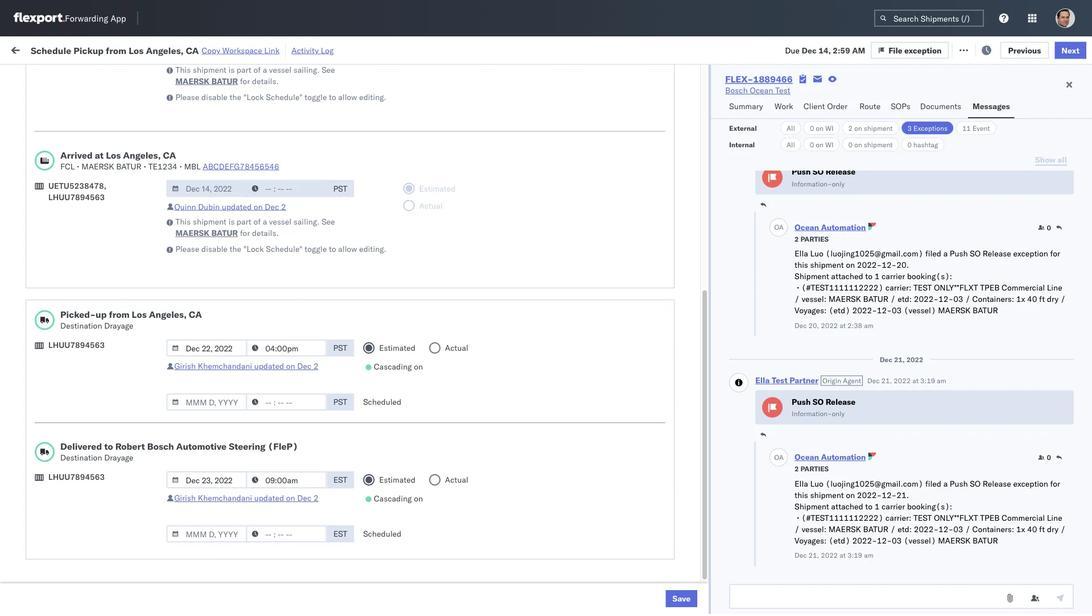 Task type: describe. For each thing, give the bounding box(es) containing it.
(flep)
[[268, 441, 298, 452]]

documents for flex-1846748's upload customs clearance documents link
[[127, 264, 168, 274]]

0 on wi for 2
[[810, 124, 834, 132]]

schedule pickup from rotterdam, netherlands button for 8:30 pm est, jan 30, 2023
[[26, 508, 171, 532]]

2 editing. from the top
[[359, 244, 387, 254]]

5 integration from the top
[[524, 515, 563, 525]]

2 allow from the top
[[338, 244, 357, 254]]

save button
[[666, 591, 698, 608]]

0 button for ella luo (luojing1025@gmail.com) filed a push so release exception for this shipment on 2022-12-21.
[[1039, 454, 1052, 463]]

confirm delivery
[[26, 339, 87, 349]]

snoozed : no
[[235, 71, 276, 79]]

is for 1st maersk batur link from the bottom
[[229, 217, 235, 227]]

12- inside ella luo (luojing1025@gmail.com) filed a push so release exception for this shipment on 2022-12-21.
[[882, 491, 897, 501]]

lhuu7894563, for 7:00 pm est, dec 23, 2022
[[740, 314, 799, 324]]

from inside confirm pickup from rotterdam, netherlands
[[84, 534, 101, 543]]

ocean automation for ella luo (luojing1025@gmail.com) filed a push so release exception for this shipment on 2022-12-20.
[[795, 223, 866, 232]]

pickup for 3rd schedule pickup from los angeles, ca button from the bottom
[[62, 239, 86, 249]]

batch action
[[1029, 44, 1079, 54]]

work button
[[770, 96, 799, 118]]

te1234
[[148, 161, 177, 171]]

caiu7969337
[[740, 114, 794, 124]]

sailing. for 1st maersk batur link from the top of the page
[[294, 65, 320, 75]]

abcdefg78456546 for 2:59 am est, dec 14, 2022
[[818, 289, 895, 299]]

origin inside ella test partner origin agent
[[823, 377, 842, 386]]

1893174
[[687, 365, 721, 374]]

2023 right 3,
[[272, 540, 291, 550]]

2 disable from the top
[[201, 244, 228, 254]]

2 karl from the top
[[621, 415, 636, 425]]

confirm pickup from rotterdam, netherlands
[[26, 534, 143, 555]]

5 ceau7522281, from the top
[[740, 239, 799, 249]]

3 schedule pickup from los angeles, ca link from the top
[[26, 238, 166, 250]]

6 integration test account - karl lagerfeld from the top
[[524, 540, 672, 550]]

4 -- : -- -- text field from the top
[[246, 526, 327, 543]]

upload customs clearance documents button for flex-1660288
[[26, 113, 168, 125]]

exceptions
[[914, 124, 948, 132]]

external
[[730, 124, 757, 132]]

numbers for mbl/mawb numbers
[[860, 93, 888, 102]]

2 see from the top
[[322, 217, 335, 227]]

uetu5238478, lhuu7894563
[[48, 181, 106, 202]]

1 horizontal spatial work
[[775, 101, 794, 111]]

mbl
[[184, 161, 201, 171]]

1 hlxu6269489, from the top
[[801, 139, 859, 149]]

2 information- from the top
[[792, 410, 832, 419]]

2 the from the top
[[230, 244, 241, 254]]

6 resize handle column header from the left
[[625, 88, 638, 615]]

est, for 2nd schedule pickup from los angeles, ca link from the bottom of the page
[[227, 365, 244, 374]]

4 karl from the top
[[621, 490, 636, 500]]

vessel: for ella luo (luojing1025@gmail.com) filed a push so release exception for this shipment on 2022-12-20.
[[802, 295, 827, 304]]

booking(s): for 2022-12-20.
[[908, 272, 953, 282]]

dec 20, 2022 at 2:38 am
[[795, 322, 874, 330]]

schedule delivery appointment button for 2:59 am est, dec 14, 2022
[[26, 288, 140, 301]]

ft for ella luo (luojing1025@gmail.com) filed a push so release exception for this shipment on 2022-12-21.
[[1040, 525, 1046, 535]]

route button
[[855, 96, 887, 118]]

actual for delivered to robert bosch automotive steering (flep)
[[445, 475, 469, 485]]

dec 21, 2022
[[880, 356, 924, 364]]

pm down automotive
[[217, 465, 230, 475]]

girish khemchandani updated on dec 2 button for ca
[[174, 361, 319, 371]]

jaehyung choi - test origin agent
[[969, 390, 1092, 400]]

release inside ella luo (luojing1025@gmail.com) filed a push so release exception for this shipment on 2022-12-21.
[[983, 479, 1012, 489]]

2023 right 28,
[[280, 465, 299, 475]]

quinn
[[174, 202, 196, 212]]

snooze
[[325, 93, 348, 102]]

up
[[96, 309, 107, 320]]

track
[[289, 44, 308, 54]]

1 flex-1846748 from the top
[[662, 139, 721, 149]]

6 ceau7522281, from the top
[[740, 264, 799, 274]]

quinn dubin updated on dec 2 button
[[174, 202, 286, 212]]

progress
[[178, 71, 206, 79]]

uetu5238478 for 2:59 am est, dec 14, 2022
[[801, 289, 856, 299]]

robert
[[115, 441, 145, 452]]

1 lagerfeld from the top
[[638, 390, 672, 400]]

3 integration test account - karl lagerfeld from the top
[[524, 465, 672, 475]]

03 down 20.
[[892, 306, 902, 316]]

action
[[1054, 44, 1079, 54]]

edt, for 3rd schedule pickup from los angeles, ca link from the bottom
[[227, 239, 245, 249]]

at inside arrived at los angeles, ca fcl • maersk batur • te1234 • mbl abcdefg78456546
[[95, 149, 104, 161]]

2:59 for first schedule pickup from los angeles, ca button from the bottom
[[193, 440, 210, 450]]

4 ceau7522281, from the top
[[740, 214, 799, 224]]

o for ella luo (luojing1025@gmail.com) filed a push so release exception for this shipment on 2022-12-21.
[[775, 454, 780, 462]]

1 horizontal spatial 14,
[[819, 45, 831, 55]]

11:30 pm est, jan 23, 2023 for schedule pickup from rotterdam, netherlands
[[193, 415, 299, 425]]

savant for lhuu7894563, uetu5238478
[[995, 314, 1019, 324]]

778
[[209, 44, 224, 54]]

778 at risk
[[209, 44, 248, 54]]

2023 right 13,
[[275, 365, 295, 374]]

jan left 28,
[[251, 465, 263, 475]]

my
[[11, 41, 29, 57]]

quinn dubin updated on dec 2
[[174, 202, 286, 212]]

1 karl from the top
[[621, 390, 636, 400]]

1 integration test account - karl lagerfeld from the top
[[524, 390, 672, 400]]

by:
[[41, 70, 52, 80]]

1 vertical spatial am
[[937, 377, 947, 386]]

3,
[[262, 540, 270, 550]]

4 2:59 am edt, nov 5, 2022 from the top
[[193, 239, 293, 249]]

confirm pickup from rotterdam, netherlands button
[[26, 533, 171, 557]]

activity log button
[[292, 43, 334, 57]]

5 flex-2130387 from the top
[[662, 565, 721, 575]]

netherlands for 11:30 pm est, jan 23, 2023
[[26, 420, 71, 430]]

1 vertical spatial agent
[[1071, 390, 1092, 400]]

6 1846748 from the top
[[687, 264, 721, 274]]

2 -- : -- -- text field from the top
[[246, 394, 327, 411]]

Search Work text field
[[710, 41, 834, 58]]

7 resize handle column header from the left
[[721, 88, 735, 615]]

los inside button
[[103, 314, 115, 324]]

schedule delivery appointment button for 2:59 am edt, nov 5, 2022
[[26, 213, 140, 226]]

3 2130384 from the top
[[687, 590, 721, 600]]

confirm delivery link
[[26, 338, 87, 350]]

21.
[[897, 491, 909, 501]]

4 test123456 from the top
[[818, 214, 866, 224]]

6 hlxu6269489, from the top
[[801, 264, 859, 274]]

0 hashtag
[[908, 140, 939, 149]]

3 hlxu6269489, from the top
[[801, 189, 859, 199]]

estimated for picked-up from los angeles, ca
[[379, 343, 416, 353]]

2 hlxu8034992 from the top
[[861, 164, 917, 174]]

4 schedule pickup from los angeles, ca button from the top
[[26, 363, 166, 376]]

2 horizontal spatial 21,
[[895, 356, 905, 364]]

MMM D, YYYY text field
[[166, 472, 247, 489]]

ocean fcl for second schedule pickup from los angeles, ca link
[[367, 189, 407, 199]]

messages button
[[969, 96, 1015, 118]]

dubin
[[198, 202, 220, 212]]

uetu5238478,
[[48, 181, 106, 191]]

1 maersk batur link from the top
[[176, 75, 238, 87]]

test for 2022-12-20.
[[914, 283, 932, 293]]

activity
[[292, 45, 319, 55]]

1 disable from the top
[[201, 92, 228, 102]]

1 vertical spatial 3:19
[[848, 552, 863, 560]]

Search Shipments (/) text field
[[875, 10, 985, 27]]

25,
[[261, 440, 273, 450]]

internal
[[730, 140, 755, 149]]

3 11:30 from the top
[[193, 465, 215, 475]]

steering
[[229, 441, 266, 452]]

delivery for 2:59 am est, dec 14, 2022
[[62, 289, 91, 299]]

1 please from the top
[[176, 92, 199, 102]]

forwarding app
[[65, 13, 126, 24]]

blocked,
[[139, 71, 168, 79]]

import
[[96, 44, 122, 54]]

choi
[[1004, 390, 1021, 400]]

sops button
[[887, 96, 916, 118]]

1 horizontal spatial 21,
[[882, 377, 892, 386]]

2 flex-2130387 from the top
[[662, 415, 721, 425]]

edt, for fifth schedule pickup from los angeles, ca link from the bottom
[[227, 164, 245, 174]]

(0)
[[184, 44, 199, 54]]

1 horizontal spatial 3:19
[[921, 377, 936, 386]]

app
[[110, 13, 126, 24]]

mbl/mawb numbers button
[[813, 90, 952, 102]]

3 account from the top
[[582, 465, 612, 475]]

2:59 for the schedule delivery appointment button related to 2:59 am est, dec 14, 2022
[[193, 289, 210, 299]]

this for 1st maersk batur link from the bottom
[[176, 217, 191, 227]]

push inside the ella luo (luojing1025@gmail.com) filed a push so release exception for this shipment on 2022-12-20.
[[950, 249, 968, 259]]

1 vertical spatial 23,
[[265, 390, 278, 400]]

2:59 for fifth schedule pickup from los angeles, ca button from the bottom of the page
[[193, 164, 210, 174]]

bosch ocean test for 9:00 am est, dec 24, 2022
[[446, 339, 511, 349]]

containers: for ella luo (luojing1025@gmail.com) filed a push so release exception for this shipment on 2022-12-20.
[[973, 295, 1015, 304]]

1 integration from the top
[[524, 390, 563, 400]]

parties for ella luo (luojing1025@gmail.com) filed a push so release exception for this shipment on 2022-12-21.
[[801, 465, 829, 474]]

20.
[[897, 260, 909, 270]]

6 hlxu8034992 from the top
[[861, 264, 917, 274]]

a inside the ella luo (luojing1025@gmail.com) filed a push so release exception for this shipment on 2022-12-20.
[[944, 249, 948, 259]]

deadline
[[193, 93, 220, 102]]

girish khemchandani updated on dec 2 for steering
[[174, 493, 319, 503]]

6 flex-1846748 from the top
[[662, 264, 721, 274]]

3 karl from the top
[[621, 465, 636, 475]]

mbl/mawb numbers
[[818, 93, 888, 102]]

batch
[[1029, 44, 1052, 54]]

1x for ella luo (luojing1025@gmail.com) filed a push so release exception for this shipment on 2022-12-21.
[[1017, 525, 1026, 535]]

ella for ella luo (luojing1025@gmail.com) filed a push so release exception for this shipment on 2022-12-21.
[[795, 479, 809, 489]]

(#test1111112222) for 2022-12-20.
[[802, 283, 884, 293]]

a inside ella luo (luojing1025@gmail.com) filed a push so release exception for this shipment on 2022-12-21.
[[944, 479, 948, 489]]

filtered by:
[[11, 70, 52, 80]]

angeles, inside arrived at los angeles, ca fcl • maersk batur • te1234 • mbl abcdefg78456546
[[123, 149, 161, 161]]

my work
[[11, 41, 62, 57]]

lhuu7894563 for delivered
[[48, 472, 105, 482]]

3 gvcu5265864 from the top
[[740, 464, 796, 474]]

schedule delivery appointment button for 11:30 pm est, jan 23, 2023
[[26, 388, 140, 401]]

1 vertical spatial 14,
[[263, 289, 276, 299]]

3 maeu9408431 from the top
[[818, 465, 876, 475]]

carrier for 20.
[[882, 272, 906, 282]]

jan for the schedule delivery appointment link associated with 11:30 pm est, jan 23, 2023
[[251, 390, 263, 400]]

3 nyku9743990 from the top
[[740, 590, 796, 600]]

push inside ella luo (luojing1025@gmail.com) filed a push so release exception for this shipment on 2022-12-21.
[[950, 479, 968, 489]]

2 this shipment is part of a vessel sailing. see maersk batur for details. from the top
[[176, 217, 335, 238]]

omkar savant for lhuu7894563, uetu5238478
[[969, 314, 1019, 324]]

2 please disable the "lock schedule" toggle to allow editing. from the top
[[176, 244, 387, 254]]

(luojing1025@gmail.com) for 2022-12-21.
[[826, 479, 924, 489]]

work,
[[119, 71, 138, 79]]

1 for 20.
[[875, 272, 880, 282]]

flex-1893174
[[662, 365, 721, 374]]

delivery up the 'arrived'
[[62, 139, 91, 149]]

4 resize handle column header from the left
[[426, 88, 440, 615]]

0 vertical spatial dec 21, 2022 at 3:19 am
[[868, 377, 947, 386]]

ella luo (luojing1025@gmail.com) filed a push so release exception for this shipment on 2022-12-20.
[[795, 249, 1061, 270]]

all for external
[[787, 124, 795, 132]]

1660288
[[687, 114, 721, 124]]

9:00
[[193, 339, 210, 349]]

los inside picked-up from los angeles, ca destination drayage
[[132, 309, 147, 320]]

1 editing. from the top
[[359, 92, 387, 102]]

9 resize handle column header from the left
[[949, 88, 963, 615]]

los inside arrived at los angeles, ca fcl • maersk batur • te1234 • mbl abcdefg78456546
[[106, 149, 121, 161]]

2 schedule" from the top
[[266, 244, 303, 254]]

o a for ella luo (luojing1025@gmail.com) filed a push so release exception for this shipment on 2022-12-20.
[[775, 223, 784, 232]]

1 account from the top
[[582, 390, 612, 400]]

3 2:59 am edt, nov 5, 2022 from the top
[[193, 214, 293, 224]]

forwarding app link
[[14, 13, 126, 24]]

a for ella luo (luojing1025@gmail.com) filed a push so release exception for this shipment on 2022-12-21.
[[780, 454, 784, 462]]

6 integration from the top
[[524, 540, 563, 550]]

filed for 2022-12-20.
[[926, 249, 942, 259]]

on inside ella luo (luojing1025@gmail.com) filed a push so release exception for this shipment on 2022-12-21.
[[846, 491, 855, 501]]

11:30 pm est, jan 23, 2023 for schedule delivery appointment
[[193, 390, 299, 400]]

line for ella luo (luojing1025@gmail.com) filed a push so release exception for this shipment on 2022-12-20.
[[1048, 283, 1063, 293]]

nov for second schedule pickup from los angeles, ca link
[[247, 189, 262, 199]]

2130387 for 2:00 am est, feb 3, 2023
[[687, 540, 721, 550]]

confirm for confirm pickup from rotterdam, netherlands
[[26, 534, 55, 543]]

nov for fifth schedule pickup from los angeles, ca link from the bottom
[[247, 164, 262, 174]]

1 schedule pickup from los angeles, ca link from the top
[[26, 163, 166, 174]]

omkar for ceau7522281, hlxu6269489, hlxu8034992
[[969, 189, 993, 199]]

appointment for 2:59 am edt, nov 5, 2022
[[93, 214, 140, 224]]

to inside delivered to robert bosch automotive steering (flep) destination drayage
[[104, 441, 113, 452]]

log
[[321, 45, 334, 55]]

confirm pickup from los angeles, ca
[[26, 314, 162, 324]]

5 2130387 from the top
[[687, 565, 721, 575]]

ca inside arrived at los angeles, ca fcl • maersk batur • te1234 • mbl abcdefg78456546
[[163, 149, 176, 161]]

from inside picked-up from los angeles, ca destination drayage
[[109, 309, 130, 320]]

link
[[264, 45, 280, 55]]

abcdefg78456546 inside arrived at los angeles, ca fcl • maersk batur • te1234 • mbl abcdefg78456546
[[203, 161, 279, 171]]

2 ceau7522281, from the top
[[740, 164, 799, 174]]

03 down the ella luo (luojing1025@gmail.com) filed a push so release exception for this shipment on 2022-12-20.
[[954, 295, 964, 304]]

agent inside ella test partner origin agent
[[843, 377, 862, 386]]

est, for confirm pickup from los angeles, ca link
[[227, 314, 244, 324]]

save
[[673, 594, 691, 604]]

updated for steering
[[254, 493, 284, 503]]

est, down steering
[[232, 465, 249, 475]]

destination inside picked-up from los angeles, ca destination drayage
[[60, 321, 102, 331]]

4 integration test account - karl lagerfeld from the top
[[524, 490, 672, 500]]

forwarding
[[65, 13, 108, 24]]

2 please from the top
[[176, 244, 199, 254]]

previous
[[1009, 45, 1042, 55]]

0 horizontal spatial 21,
[[809, 552, 820, 560]]

4 hlxu6269489, from the top
[[801, 214, 859, 224]]

schedule delivery appointment link for 11:30 pm est, jan 23, 2023
[[26, 388, 140, 400]]

2 lagerfeld from the top
[[638, 415, 672, 425]]

sops
[[891, 101, 911, 111]]

filtered
[[11, 70, 39, 80]]

snoozed
[[235, 71, 262, 79]]

mmm d, yyyy text field for fourth -- : -- -- text box from the top
[[166, 526, 247, 543]]

1 vertical spatial dec 21, 2022 at 3:19 am
[[795, 552, 874, 560]]

mode button
[[362, 90, 428, 102]]

3 hlxu8034992 from the top
[[861, 189, 917, 199]]

5, for the schedule delivery appointment link related to 2:59 am edt, nov 5, 2022
[[264, 214, 271, 224]]

2 hlxu6269489, from the top
[[801, 164, 859, 174]]

3 customs from the top
[[54, 464, 86, 474]]

operator
[[969, 93, 996, 102]]

flex-1662119
[[662, 440, 721, 450]]

3 upload customs clearance documents from the top
[[26, 464, 168, 474]]

10 resize handle column header from the left
[[1028, 88, 1041, 615]]

1 please disable the "lock schedule" toggle to allow editing. from the top
[[176, 92, 387, 102]]

1 for 21.
[[875, 502, 880, 512]]

est, for 5th schedule pickup from los angeles, ca link from the top of the page
[[227, 440, 244, 450]]

6 karl from the top
[[621, 540, 636, 550]]

schedule delivery appointment link for 2:59 am edt, nov 5, 2022
[[26, 213, 140, 225]]

gvcu5265864 for schedule pickup from rotterdam, netherlands
[[740, 414, 796, 424]]

2 2:59 am edt, nov 5, 2022 from the top
[[193, 189, 293, 199]]

1 the from the top
[[230, 92, 241, 102]]

2022- inside ella luo (luojing1025@gmail.com) filed a push so release exception for this shipment on 2022-12-21.
[[858, 491, 882, 501]]

7:00
[[193, 314, 210, 324]]

187 on track
[[261, 44, 308, 54]]

1 ceau7522281, from the top
[[740, 139, 799, 149]]

documents inside documents button
[[921, 101, 962, 111]]

2:59 am est, jan 25, 2023
[[193, 440, 295, 450]]

automotive
[[176, 441, 227, 452]]

containers: for ella luo (luojing1025@gmail.com) filed a push so release exception for this shipment on 2022-12-21.
[[973, 525, 1015, 535]]

pm for 8:30 pm est, jan 30, 2023 schedule pickup from rotterdam, netherlands link
[[212, 515, 225, 525]]

msdu7304509
[[740, 364, 798, 374]]

feb
[[246, 540, 260, 550]]

arrived at los angeles, ca fcl • maersk batur • te1234 • mbl abcdefg78456546
[[60, 149, 279, 171]]

1 allow from the top
[[338, 92, 357, 102]]

so inside the ella luo (luojing1025@gmail.com) filed a push so release exception for this shipment on 2022-12-20.
[[970, 249, 981, 259]]

copy workspace link button
[[202, 45, 280, 55]]

girish khemchandani updated on dec 2 button for steering
[[174, 493, 319, 503]]

jan for 5th schedule pickup from los angeles, ca link from the top of the page
[[246, 440, 259, 450]]

03 down ella luo (luojing1025@gmail.com) filed a push so release exception for this shipment on 2022-12-21.
[[954, 525, 964, 535]]

container
[[740, 88, 771, 97]]

7 lagerfeld from the top
[[638, 590, 672, 600]]

import work button
[[91, 36, 148, 62]]

1 schedule delivery appointment link from the top
[[26, 138, 140, 149]]

0 horizontal spatial work
[[124, 44, 143, 54]]

1 see from the top
[[322, 65, 335, 75]]

1 push so release information-only from the top
[[792, 167, 856, 188]]

so inside ella luo (luojing1025@gmail.com) filed a push so release exception for this shipment on 2022-12-21.
[[970, 479, 981, 489]]

2:59 for 2:59 am edt, nov 5, 2022 the schedule delivery appointment button
[[193, 214, 210, 224]]

9 ocean fcl from the top
[[367, 465, 407, 475]]

1 horizontal spatial origin
[[1047, 390, 1069, 400]]

exception inside the ella luo (luojing1025@gmail.com) filed a push so release exception for this shipment on 2022-12-20.
[[1014, 249, 1049, 259]]

3 lagerfeld from the top
[[638, 465, 672, 475]]

2 est from the top
[[334, 529, 347, 539]]

2 account from the top
[[582, 415, 612, 425]]

next button
[[1055, 42, 1087, 59]]

ella test partner button
[[756, 376, 819, 386]]

delivery for 2:59 am edt, nov 5, 2022
[[62, 214, 91, 224]]

flex-1889466 link
[[726, 73, 793, 85]]

(etd) for 2022-12-20.
[[829, 306, 851, 316]]

2130384 for schedule pickup from rotterdam, netherlands
[[687, 515, 721, 525]]

3 -- : -- -- text field from the top
[[246, 472, 327, 489]]

drayage inside delivered to robert bosch automotive steering (flep) destination drayage
[[104, 453, 134, 463]]

2 only from the top
[[832, 410, 845, 419]]

2130387 for 11:30 pm est, jan 28, 2023
[[687, 465, 721, 475]]

gaurav for test123456
[[969, 164, 994, 174]]

5 gvcu5265864 from the top
[[740, 565, 796, 575]]

1662119
[[687, 440, 721, 450]]

2 integration from the top
[[524, 415, 563, 425]]

28,
[[265, 465, 278, 475]]

wi for 0
[[826, 140, 834, 149]]

2:00 am est, feb 3, 2023
[[193, 540, 291, 550]]

girish khemchandani updated on dec 2 for ca
[[174, 361, 319, 371]]

1 -- : -- -- text field from the top
[[246, 180, 327, 197]]

vessel: for ella luo (luojing1025@gmail.com) filed a push so release exception for this shipment on 2022-12-21.
[[802, 525, 827, 535]]

6 lagerfeld from the top
[[638, 540, 672, 550]]

1 schedule delivery appointment from the top
[[26, 139, 140, 149]]



Task type: vqa. For each thing, say whether or not it's contained in the screenshot.
Vandelay's '11:59'
no



Task type: locate. For each thing, give the bounding box(es) containing it.
only**flxt down the ella luo (luojing1025@gmail.com) filed a push so release exception for this shipment on 2022-12-20.
[[934, 283, 979, 293]]

1 tpeb from the top
[[981, 283, 1000, 293]]

8:30 pm est, jan 30, 2023 down 11:30 pm est, jan 28, 2023
[[193, 490, 294, 500]]

2 vertical spatial 2130384
[[687, 590, 721, 600]]

ocean fcl for the schedule delivery appointment link for 8:30 pm est, jan 30, 2023
[[367, 490, 407, 500]]

luo inside the ella luo (luojing1025@gmail.com) filed a push so release exception for this shipment on 2022-12-20.
[[811, 249, 824, 259]]

schedule pickup from los angeles, ca for second schedule pickup from los angeles, ca link
[[26, 189, 166, 199]]

0 vertical spatial this
[[795, 260, 809, 270]]

part for 1st maersk batur link from the bottom
[[237, 217, 252, 227]]

customs down workitem button at top
[[54, 114, 86, 123]]

luo for ella luo (luojing1025@gmail.com) filed a push so release exception for this shipment on 2022-12-20.
[[811, 249, 824, 259]]

1 ft from the top
[[1040, 295, 1046, 304]]

1 vertical spatial pst
[[334, 343, 348, 353]]

1 customs from the top
[[54, 114, 86, 123]]

(vessel) down 20.
[[904, 306, 936, 316]]

11:30 down 2:59 am est, jan 13, 2023
[[193, 390, 215, 400]]

3 1846748 from the top
[[687, 189, 721, 199]]

20,
[[809, 322, 820, 330]]

lhuu7894563 inside the uetu5238478, lhuu7894563
[[48, 192, 105, 202]]

shipment for ella luo (luojing1025@gmail.com) filed a push so release exception for this shipment on 2022-12-20.
[[795, 272, 830, 282]]

upload customs clearance documents link down workitem button at top
[[26, 113, 168, 124]]

2:59 for 3rd schedule pickup from los angeles, ca button from the bottom
[[193, 239, 210, 249]]

23, up 24, in the bottom of the page
[[263, 314, 275, 324]]

3:19
[[921, 377, 936, 386], [848, 552, 863, 560]]

2 vertical spatial pst
[[334, 397, 348, 407]]

1 vertical spatial schedule pickup from rotterdam, netherlands button
[[26, 508, 171, 532]]

pst for girish khemchandani updated on dec 2
[[334, 343, 348, 353]]

2 tpeb from the top
[[981, 513, 1000, 523]]

documents down ready for work, blocked, in progress
[[127, 114, 168, 123]]

work
[[33, 41, 62, 57]]

2 vessel from the top
[[269, 217, 292, 227]]

gaurav for ymluw236679313
[[969, 114, 994, 124]]

booking(s): down the ella luo (luojing1025@gmail.com) filed a push so release exception for this shipment on 2022-12-20.
[[908, 272, 953, 282]]

dec 21, 2022 at 3:19 am
[[868, 377, 947, 386], [795, 552, 874, 560]]

zimu3048342
[[818, 490, 873, 500], [818, 515, 873, 525], [818, 590, 873, 600]]

5 ceau7522281, hlxu6269489, hlxu8034992 from the top
[[740, 239, 917, 249]]

carrier:
[[886, 283, 912, 293], [886, 513, 912, 523]]

dec
[[802, 45, 817, 55], [265, 202, 279, 212], [246, 289, 261, 299], [246, 314, 261, 324], [795, 322, 807, 330], [246, 339, 261, 349], [880, 356, 893, 364], [297, 361, 312, 371], [868, 377, 880, 386], [297, 493, 312, 503], [795, 552, 807, 560]]

3 exceptions
[[908, 124, 948, 132]]

for inside the ella luo (luojing1025@gmail.com) filed a push so release exception for this shipment on 2022-12-20.
[[1051, 249, 1061, 259]]

filed inside ella luo (luojing1025@gmail.com) filed a push so release exception for this shipment on 2022-12-21.
[[926, 479, 942, 489]]

1 vertical spatial upload customs clearance documents
[[26, 264, 168, 274]]

shipment attached to 1 carrier booking(s): • (#test1111112222) carrier: test only**flxt tpeb commercial line / vessel: maersk batur / etd: 2022-12-03 / containers: 1x 40 ft dry / voyages: (etd) 2022-12-03 (vessel) maersk batur down ella luo (luojing1025@gmail.com) filed a push so release exception for this shipment on 2022-12-21.
[[795, 502, 1066, 546]]

part down workspace
[[237, 65, 252, 75]]

ocean automation
[[795, 223, 866, 232], [795, 453, 866, 463]]

mbl/mawb
[[818, 93, 858, 102]]

03 down the 21.
[[892, 536, 902, 546]]

girish for automotive
[[174, 493, 196, 503]]

this inside the ella luo (luojing1025@gmail.com) filed a push so release exception for this shipment on 2022-12-20.
[[795, 260, 809, 270]]

0 vertical spatial push so release information-only
[[792, 167, 856, 188]]

uetu5238478 up dec 20, 2022 at 2:38 am
[[801, 289, 856, 299]]

2 of from the top
[[254, 217, 261, 227]]

lhuu7894563, uetu5238478 for 7:00 pm est, dec 23, 2022
[[740, 314, 856, 324]]

summary
[[730, 101, 764, 111]]

0 vertical spatial upload customs clearance documents link
[[26, 113, 168, 124]]

on
[[278, 44, 287, 54], [816, 124, 824, 132], [855, 124, 863, 132], [816, 140, 824, 149], [855, 140, 863, 149], [254, 202, 263, 212], [846, 260, 855, 270], [286, 361, 295, 371], [414, 362, 423, 372], [846, 491, 855, 501], [286, 493, 295, 503], [414, 494, 423, 504]]

0 vertical spatial editing.
[[359, 92, 387, 102]]

1 vertical spatial girish khemchandani updated on dec 2
[[174, 493, 319, 503]]

3 nov from the top
[[247, 214, 262, 224]]

abcdefg78456546
[[203, 161, 279, 171], [818, 289, 895, 299], [818, 314, 895, 324]]

0 horizontal spatial origin
[[823, 377, 842, 386]]

messages
[[973, 101, 1011, 111]]

pm down mmm d, yyyy text box
[[212, 490, 225, 500]]

None text field
[[730, 584, 1074, 610]]

all button for external
[[781, 121, 802, 135]]

0 horizontal spatial 3:19
[[848, 552, 863, 560]]

wi
[[826, 124, 834, 132], [826, 140, 834, 149]]

2 flex-2130384 from the top
[[662, 515, 721, 525]]

est, for the schedule delivery appointment link associated with 2:59 am est, dec 14, 2022
[[227, 289, 244, 299]]

lhuu7894563 for picked-
[[48, 340, 105, 350]]

delivery down delivered
[[62, 489, 91, 499]]

updated down 24, in the bottom of the page
[[254, 361, 284, 371]]

1 vertical spatial all
[[787, 140, 795, 149]]

ella luo (luojing1025@gmail.com) filed a push so release exception for this shipment on 2022-12-21.
[[795, 479, 1061, 501]]

est, left feb
[[227, 540, 244, 550]]

3 edt, from the top
[[227, 214, 245, 224]]

1 upload from the top
[[26, 114, 52, 123]]

upload customs clearance documents button for flex-1846748
[[26, 263, 168, 276]]

maersk inside arrived at los angeles, ca fcl • maersk batur • te1234 • mbl abcdefg78456546
[[82, 161, 114, 171]]

2 vessel: from the top
[[802, 525, 827, 535]]

0 vertical spatial of
[[254, 65, 261, 75]]

1 ocean automation button from the top
[[795, 223, 866, 232]]

shipment attached to 1 carrier booking(s): • (#test1111112222) carrier: test only**flxt tpeb commercial line / vessel: maersk batur / etd: 2022-12-03 / containers: 1x 40 ft dry / voyages: (etd) 2022-12-03 (vessel) maersk batur
[[795, 272, 1066, 316], [795, 502, 1066, 546]]

schedule delivery appointment link for 8:30 pm est, jan 30, 2023
[[26, 489, 140, 500]]

numbers down "container"
[[740, 98, 768, 106]]

shipment inside the ella luo (luojing1025@gmail.com) filed a push so release exception for this shipment on 2022-12-20.
[[811, 260, 844, 270]]

girish
[[174, 361, 196, 371], [174, 493, 196, 503]]

destination down delivered
[[60, 453, 102, 463]]

2 jawla from the top
[[996, 164, 1016, 174]]

3 lhuu7894563, from the top
[[740, 339, 799, 349]]

destination inside delivered to robert bosch automotive steering (flep) destination drayage
[[60, 453, 102, 463]]

0 vertical spatial filed
[[926, 249, 942, 259]]

filed inside the ella luo (luojing1025@gmail.com) filed a push so release exception for this shipment on 2022-12-20.
[[926, 249, 942, 259]]

1 vertical spatial abcdefg78456546
[[818, 289, 895, 299]]

voyages: for ella luo (luojing1025@gmail.com) filed a push so release exception for this shipment on 2022-12-20.
[[795, 306, 827, 316]]

4 integration from the top
[[524, 490, 563, 500]]

numbers inside button
[[860, 93, 888, 102]]

gvcu5265864 for schedule delivery appointment
[[740, 389, 796, 399]]

jan left 13,
[[246, 365, 259, 374]]

disable down progress
[[201, 92, 228, 102]]

2 (#test1111112222) from the top
[[802, 513, 884, 523]]

nov for the schedule delivery appointment link related to 2:59 am edt, nov 5, 2022
[[247, 214, 262, 224]]

3 upload from the top
[[26, 464, 52, 474]]

gaurav jawla down messages at the right top of page
[[969, 114, 1016, 124]]

1 a from the top
[[780, 223, 784, 232]]

1 upload customs clearance documents link from the top
[[26, 113, 168, 124]]

flex-1660288
[[662, 114, 721, 124]]

schedule pickup from rotterdam, netherlands button
[[26, 408, 171, 432], [26, 508, 171, 532]]

o a for ella luo (luojing1025@gmail.com) filed a push so release exception for this shipment on 2022-12-21.
[[775, 454, 784, 462]]

clearance down robert on the left bottom of page
[[88, 464, 125, 474]]

1 vertical spatial gaurav jawla
[[969, 164, 1016, 174]]

disable
[[201, 92, 228, 102], [201, 244, 228, 254]]

8:30 for schedule pickup from rotterdam, netherlands
[[193, 515, 210, 525]]

maersk batur link
[[176, 75, 238, 87], [176, 228, 238, 239]]

arrived
[[60, 149, 93, 161]]

0 vertical spatial ocean automation button
[[795, 223, 866, 232]]

2 shipment from the top
[[795, 502, 830, 512]]

4 schedule pickup from los angeles, ca from the top
[[26, 364, 166, 374]]

jan up 25,
[[251, 415, 263, 425]]

2022- inside the ella luo (luojing1025@gmail.com) filed a push so release exception for this shipment on 2022-12-20.
[[858, 260, 882, 270]]

schedule"
[[266, 92, 303, 102], [266, 244, 303, 254]]

schedule delivery appointment down delivered
[[26, 489, 140, 499]]

0 vertical spatial tpeb
[[981, 283, 1000, 293]]

1 vertical spatial (etd)
[[829, 536, 851, 546]]

0 vertical spatial confirm
[[26, 314, 55, 324]]

edt, for second schedule pickup from los angeles, ca link
[[227, 189, 245, 199]]

numbers inside "container numbers"
[[740, 98, 768, 106]]

lhuu7894563 down delivered
[[48, 472, 105, 482]]

schedule pickup from rotterdam, netherlands button for 11:30 pm est, jan 23, 2023
[[26, 408, 171, 432]]

nyku9743990
[[740, 489, 796, 499], [740, 514, 796, 524], [740, 590, 796, 600]]

5 maeu9408431 from the top
[[818, 565, 876, 575]]

2 lhuu7894563, from the top
[[740, 314, 799, 324]]

flexport. image
[[14, 13, 65, 24]]

(luojing1025@gmail.com)
[[826, 249, 924, 259], [826, 479, 924, 489]]

2022
[[273, 164, 293, 174], [273, 189, 293, 199], [273, 214, 293, 224], [273, 239, 293, 249], [278, 289, 297, 299], [277, 314, 297, 324], [821, 322, 838, 330], [278, 339, 297, 349], [907, 356, 924, 364], [894, 377, 911, 386], [821, 552, 838, 560]]

1 vertical spatial maersk batur link
[[176, 228, 238, 239]]

11:30 pm est, jan 23, 2023 up 2:59 am est, jan 25, 2023 on the left bottom
[[193, 415, 299, 425]]

4 maeu9408431 from the top
[[818, 540, 876, 550]]

origin right choi
[[1047, 390, 1069, 400]]

this down message (0)
[[176, 65, 191, 75]]

0 vertical spatial 14,
[[819, 45, 831, 55]]

1 girish khemchandani updated on dec 2 from the top
[[174, 361, 319, 371]]

0 vertical spatial shipment attached to 1 carrier booking(s): • (#test1111112222) carrier: test only**flxt tpeb commercial line / vessel: maersk batur / etd: 2022-12-03 / containers: 1x 40 ft dry / voyages: (etd) 2022-12-03 (vessel) maersk batur
[[795, 272, 1066, 316]]

uetu5238478 for 7:00 pm est, dec 23, 2022
[[801, 314, 856, 324]]

please down quinn
[[176, 244, 199, 254]]

upload customs clearance documents for flex-1846748
[[26, 264, 168, 274]]

2023 down -- : -- -- text field
[[280, 390, 299, 400]]

2 vertical spatial uetu5238478
[[801, 339, 856, 349]]

confirm for confirm pickup from los angeles, ca
[[26, 314, 55, 324]]

2 schedule delivery appointment button from the top
[[26, 213, 140, 226]]

1 vertical spatial ocean automation button
[[795, 453, 866, 463]]

(#test1111112222) for 2022-12-21.
[[802, 513, 884, 523]]

all button down the work button at top right
[[781, 121, 802, 135]]

3 flex-2130387 from the top
[[662, 465, 721, 475]]

hashtag
[[914, 140, 939, 149]]

2023 right 25,
[[275, 440, 295, 450]]

maeu9736123
[[818, 365, 876, 374]]

bosch inside delivered to robert bosch automotive steering (flep) destination drayage
[[147, 441, 174, 452]]

documents up exceptions
[[921, 101, 962, 111]]

2 integration test account - karl lagerfeld from the top
[[524, 415, 672, 425]]

-- : -- -- text field
[[246, 340, 327, 357]]

5 hlxu6269489, from the top
[[801, 239, 859, 249]]

flex-1846748 button
[[644, 136, 724, 152], [644, 136, 724, 152], [644, 161, 724, 177], [644, 161, 724, 177], [644, 186, 724, 202], [644, 186, 724, 202], [644, 211, 724, 227], [644, 211, 724, 227], [644, 236, 724, 252], [644, 236, 724, 252], [644, 262, 724, 277], [644, 262, 724, 277]]

1846748 for second schedule pickup from los angeles, ca link
[[687, 189, 721, 199]]

pm up 2:59 am est, jan 25, 2023 on the left bottom
[[217, 415, 230, 425]]

drayage down robert on the left bottom of page
[[104, 453, 134, 463]]

flex-1846748 for 2:59 am edt, nov 5, 2022 the schedule delivery appointment button
[[662, 214, 721, 224]]

gaurav jawla for ymluw236679313
[[969, 114, 1016, 124]]

all button
[[781, 121, 802, 135], [781, 138, 802, 151]]

schedule pickup from rotterdam, netherlands up confirm pickup from rotterdam, netherlands
[[26, 508, 148, 530]]

batur inside arrived at los angeles, ca fcl • maersk batur • te1234 • mbl abcdefg78456546
[[116, 161, 142, 171]]

1 scheduled from the top
[[363, 397, 402, 407]]

0 vertical spatial attached
[[832, 272, 864, 282]]

ca inside confirm pickup from los angeles, ca link
[[151, 314, 162, 324]]

2 resize handle column header from the left
[[306, 88, 320, 615]]

est, for the schedule delivery appointment link associated with 11:30 pm est, jan 23, 2023
[[232, 390, 249, 400]]

flex-1846748 for 3rd schedule pickup from los angeles, ca button from the bottom
[[662, 239, 721, 249]]

1 vertical spatial carrier:
[[886, 513, 912, 523]]

schedule delivery appointment up the 'arrived'
[[26, 139, 140, 149]]

2 luo from the top
[[811, 479, 824, 489]]

13,
[[261, 365, 273, 374]]

jan down 13,
[[251, 390, 263, 400]]

2 11:30 pm est, jan 23, 2023 from the top
[[193, 415, 299, 425]]

12-
[[882, 260, 897, 270], [939, 295, 954, 304], [877, 306, 892, 316], [882, 491, 897, 501], [939, 525, 954, 535], [877, 536, 892, 546]]

2023 down 28,
[[275, 490, 294, 500]]

etd: down the 21.
[[898, 525, 912, 535]]

all
[[787, 124, 795, 132], [787, 140, 795, 149]]

delivery down picked-
[[57, 339, 87, 349]]

part down quinn dubin updated on dec 2
[[237, 217, 252, 227]]

1 vertical spatial est
[[334, 529, 347, 539]]

1 vertical spatial vessel
[[269, 217, 292, 227]]

jan down 11:30 pm est, jan 28, 2023
[[246, 490, 258, 500]]

1 vertical spatial shipment attached to 1 carrier booking(s): • (#test1111112222) carrier: test only**flxt tpeb commercial line / vessel: maersk batur / etd: 2022-12-03 / containers: 1x 40 ft dry / voyages: (etd) 2022-12-03 (vessel) maersk batur
[[795, 502, 1066, 546]]

1 vertical spatial 1
[[875, 502, 880, 512]]

0
[[810, 124, 814, 132], [810, 140, 814, 149], [849, 140, 853, 149], [908, 140, 912, 149], [1047, 224, 1052, 232], [1047, 454, 1052, 462]]

booking(s): for 2022-12-21.
[[908, 502, 953, 512]]

11:30 up automotive
[[193, 415, 215, 425]]

ceau7522281, hlxu6269489, hlxu8034992 for 3rd schedule pickup from los angeles, ca link from the bottom
[[740, 239, 917, 249]]

30, up 3,
[[260, 515, 273, 525]]

numbers
[[860, 93, 888, 102], [740, 98, 768, 106]]

(luojing1025@gmail.com) up 20.
[[826, 249, 924, 259]]

1 vertical spatial lhuu7894563, uetu5238478
[[740, 314, 856, 324]]

(etd)
[[829, 306, 851, 316], [829, 536, 851, 546]]

netherlands for 8:30 pm est, jan 30, 2023
[[26, 520, 71, 530]]

shipment inside ella luo (luojing1025@gmail.com) filed a push so release exception for this shipment on 2022-12-21.
[[811, 491, 844, 501]]

clearance for flex-1660288
[[88, 114, 125, 123]]

am
[[853, 45, 866, 55], [212, 164, 225, 174], [212, 189, 225, 199], [212, 214, 225, 224], [212, 239, 225, 249], [212, 289, 225, 299], [212, 339, 225, 349], [212, 365, 225, 374], [212, 440, 225, 450], [212, 540, 225, 550]]

1 vertical spatial this
[[176, 217, 191, 227]]

0 vertical spatial o
[[775, 223, 780, 232]]

est, down 2:59 am est, jan 13, 2023
[[232, 390, 249, 400]]

8 resize handle column header from the left
[[799, 88, 813, 615]]

1 vertical spatial khemchandani
[[198, 493, 252, 503]]

1 actual from the top
[[445, 343, 469, 353]]

documents up picked-up from los angeles, ca destination drayage
[[127, 264, 168, 274]]

upload customs clearance documents link up up
[[26, 263, 168, 275]]

2130384
[[687, 490, 721, 500], [687, 515, 721, 525], [687, 590, 721, 600]]

0 vertical spatial girish khemchandani updated on dec 2 button
[[174, 361, 319, 371]]

updated right dubin
[[222, 202, 252, 212]]

3 pst from the top
[[334, 397, 348, 407]]

is down the quinn dubin updated on dec 2 button
[[229, 217, 235, 227]]

abcdefg78456546 up quinn dubin updated on dec 2
[[203, 161, 279, 171]]

of down quinn dubin updated on dec 2
[[254, 217, 261, 227]]

0 button
[[1039, 223, 1052, 232], [1039, 454, 1052, 463]]

est, for confirm pickup from rotterdam, netherlands link
[[227, 540, 244, 550]]

1 vertical spatial push so release information-only
[[792, 397, 856, 419]]

of
[[254, 65, 261, 75], [254, 217, 261, 227]]

schedule delivery appointment button up picked-
[[26, 288, 140, 301]]

2 vertical spatial customs
[[54, 464, 86, 474]]

schedule delivery appointment up delivered
[[26, 389, 140, 399]]

11:30
[[193, 390, 215, 400], [193, 415, 215, 425], [193, 465, 215, 475]]

details. down quinn dubin updated on dec 2
[[252, 228, 279, 238]]

1 khemchandani from the top
[[198, 361, 252, 371]]

appointment for 11:30 pm est, jan 23, 2023
[[93, 389, 140, 399]]

on inside the ella luo (luojing1025@gmail.com) filed a push so release exception for this shipment on 2022-12-20.
[[846, 260, 855, 270]]

0 vertical spatial savant
[[995, 189, 1019, 199]]

destination down picked-
[[60, 321, 102, 331]]

1 11:30 pm est, jan 23, 2023 from the top
[[193, 390, 299, 400]]

0 vertical spatial only
[[832, 180, 845, 188]]

2023 up (flep)
[[280, 415, 299, 425]]

1 nyku9743990 from the top
[[740, 489, 796, 499]]

delivered
[[60, 441, 102, 452]]

1 details. from the top
[[252, 76, 279, 86]]

schedule delivery appointment for 2:59 am edt, nov 5, 2022
[[26, 214, 140, 224]]

0 vertical spatial luo
[[811, 249, 824, 259]]

4 schedule pickup from los angeles, ca link from the top
[[26, 363, 166, 375]]

8:30
[[193, 490, 210, 500], [193, 515, 210, 525]]

0 vertical spatial khemchandani
[[198, 361, 252, 371]]

schedule pickup from rotterdam, netherlands up delivered
[[26, 408, 148, 430]]

1 vertical spatial clearance
[[88, 264, 125, 274]]

schedule pickup from los angeles, ca for 3rd schedule pickup from los angeles, ca link from the bottom
[[26, 239, 166, 249]]

abcdefg78456546 for 7:00 pm est, dec 23, 2022
[[818, 314, 895, 324]]

1 vertical spatial schedule pickup from rotterdam, netherlands link
[[26, 508, 171, 531]]

jawla
[[996, 114, 1016, 124], [996, 164, 1016, 174]]

0 vertical spatial omkar savant
[[969, 189, 1019, 199]]

2 vertical spatial rotterdam,
[[103, 534, 143, 543]]

updated
[[222, 202, 252, 212], [254, 361, 284, 371], [254, 493, 284, 503]]

girish khemchandani updated on dec 2 button down 9:00 am est, dec 24, 2022
[[174, 361, 319, 371]]

for inside ella luo (luojing1025@gmail.com) filed a push so release exception for this shipment on 2022-12-21.
[[1051, 479, 1061, 489]]

1 1x from the top
[[1017, 295, 1026, 304]]

0 vertical spatial 0 button
[[1039, 223, 1052, 232]]

1 wi from the top
[[826, 124, 834, 132]]

angeles, inside confirm pickup from los angeles, ca link
[[118, 314, 149, 324]]

2 vertical spatial ella
[[795, 479, 809, 489]]

luo inside ella luo (luojing1025@gmail.com) filed a push so release exception for this shipment on 2022-12-21.
[[811, 479, 824, 489]]

0 vertical spatial booking(s):
[[908, 272, 953, 282]]

0 vertical spatial this
[[176, 65, 191, 75]]

0 vertical spatial only**flxt
[[934, 283, 979, 293]]

4 account from the top
[[582, 490, 612, 500]]

schedule pickup from los angeles, ca copy workspace link
[[31, 45, 280, 56]]

1 upload customs clearance documents button from the top
[[26, 113, 168, 125]]

2 pst from the top
[[334, 343, 348, 353]]

delivery for 8:30 pm est, jan 30, 2023
[[62, 489, 91, 499]]

est, up 2:59 am est, jan 13, 2023
[[227, 339, 244, 349]]

(vessel) down the 21.
[[904, 536, 936, 546]]

0 vertical spatial allow
[[338, 92, 357, 102]]

import work
[[96, 44, 143, 54]]

schedule delivery appointment link down delivered
[[26, 489, 140, 500]]

pickup for 2nd schedule pickup from los angeles, ca button from the bottom
[[62, 364, 86, 374]]

schedule delivery appointment link up delivered
[[26, 388, 140, 400]]

omkar for lhuu7894563, uetu5238478
[[969, 314, 993, 324]]

2 vertical spatial clearance
[[88, 464, 125, 474]]

zimu3048342 for schedule pickup from rotterdam, netherlands
[[818, 515, 873, 525]]

0 vertical spatial lhuu7894563, uetu5238478
[[740, 289, 856, 299]]

11 ocean fcl from the top
[[367, 540, 407, 550]]

0 vertical spatial destination
[[60, 321, 102, 331]]

1 vertical spatial 2130384
[[687, 515, 721, 525]]

of for 1st maersk batur link from the top of the page
[[254, 65, 261, 75]]

rotterdam, for 8:30 pm est, jan 30, 2023
[[107, 508, 148, 518]]

shipment attached to 1 carrier booking(s): • (#test1111112222) carrier: test only**flxt tpeb commercial line / vessel: maersk batur / etd: 2022-12-03 / containers: 1x 40 ft dry / voyages: (etd) 2022-12-03 (vessel) maersk batur down the ella luo (luojing1025@gmail.com) filed a push so release exception for this shipment on 2022-12-20.
[[795, 272, 1066, 316]]

savant for ceau7522281, hlxu6269489, hlxu8034992
[[995, 189, 1019, 199]]

0 vertical spatial (luojing1025@gmail.com)
[[826, 249, 924, 259]]

ft
[[1040, 295, 1046, 304], [1040, 525, 1046, 535]]

4 ocean fcl from the top
[[367, 289, 407, 299]]

1846748 for 3rd schedule pickup from los angeles, ca link from the bottom
[[687, 239, 721, 249]]

12- inside the ella luo (luojing1025@gmail.com) filed a push so release exception for this shipment on 2022-12-20.
[[882, 260, 897, 270]]

this shipment is part of a vessel sailing. see maersk batur for details. up deadline button
[[176, 65, 335, 86]]

ocean fcl for 3rd schedule pickup from los angeles, ca link from the bottom
[[367, 239, 407, 249]]

2 2 parties from the top
[[795, 465, 829, 474]]

0 vertical spatial clearance
[[88, 114, 125, 123]]

0 vertical spatial gaurav
[[969, 114, 994, 124]]

gvcu5265864
[[740, 389, 796, 399], [740, 414, 796, 424], [740, 464, 796, 474], [740, 540, 796, 549], [740, 565, 796, 575]]

5 schedule pickup from los angeles, ca button from the top
[[26, 438, 166, 451]]

2 booking(s): from the top
[[908, 502, 953, 512]]

ella inside ella luo (luojing1025@gmail.com) filed a push so release exception for this shipment on 2022-12-21.
[[795, 479, 809, 489]]

2:00
[[193, 540, 210, 550]]

file exception
[[899, 44, 952, 54], [889, 45, 942, 55]]

11:30 for schedule delivery appointment
[[193, 390, 215, 400]]

2 gaurav jawla from the top
[[969, 164, 1016, 174]]

4 mmm d, yyyy text field from the top
[[166, 526, 247, 543]]

1 netherlands from the top
[[26, 420, 71, 430]]

ocean fcl for schedule pickup from rotterdam, netherlands link related to 11:30 pm est, jan 23, 2023
[[367, 415, 407, 425]]

5 appointment from the top
[[93, 489, 140, 499]]

parties for ella luo (luojing1025@gmail.com) filed a push so release exception for this shipment on 2022-12-20.
[[801, 235, 829, 244]]

upload customs clearance documents up up
[[26, 264, 168, 274]]

this for ella luo (luojing1025@gmail.com) filed a push so release exception for this shipment on 2022-12-20.
[[795, 260, 809, 270]]

ocean fcl for 2nd schedule pickup from los angeles, ca link from the bottom of the page
[[367, 365, 407, 374]]

1 clearance from the top
[[88, 114, 125, 123]]

2 test123456 from the top
[[818, 164, 866, 174]]

gvcu5265864 for confirm pickup from rotterdam, netherlands
[[740, 540, 796, 549]]

ocean fcl for confirm delivery link
[[367, 339, 407, 349]]

line for ella luo (luojing1025@gmail.com) filed a push so release exception for this shipment on 2022-12-21.
[[1048, 513, 1063, 523]]

release inside the ella luo (luojing1025@gmail.com) filed a push so release exception for this shipment on 2022-12-20.
[[983, 249, 1012, 259]]

1 vertical spatial upload
[[26, 264, 52, 274]]

0 vertical spatial sailing.
[[294, 65, 320, 75]]

etd: down 20.
[[898, 295, 912, 304]]

0 vertical spatial 11:30 pm est, jan 23, 2023
[[193, 390, 299, 400]]

(luojing1025@gmail.com) inside the ella luo (luojing1025@gmail.com) filed a push so release exception for this shipment on 2022-12-20.
[[826, 249, 924, 259]]

ocean automation for ella luo (luojing1025@gmail.com) filed a push so release exception for this shipment on 2022-12-21.
[[795, 453, 866, 463]]

•
[[77, 161, 79, 171], [144, 161, 146, 171], [180, 161, 182, 171], [797, 283, 800, 293], [797, 513, 800, 523]]

2 girish khemchandani updated on dec 2 button from the top
[[174, 493, 319, 503]]

pm up the 2:00 am est, feb 3, 2023
[[212, 515, 225, 525]]

1 down ella luo (luojing1025@gmail.com) filed a push so release exception for this shipment on 2022-12-21.
[[875, 502, 880, 512]]

upload for flex-1846748
[[26, 264, 52, 274]]

3 appointment from the top
[[93, 289, 140, 299]]

2:38
[[848, 322, 863, 330]]

6 account from the top
[[582, 540, 612, 550]]

2 vertical spatial 11:30
[[193, 465, 215, 475]]

0 vertical spatial commercial
[[1002, 283, 1045, 293]]

0 vertical spatial etd:
[[898, 295, 912, 304]]

delivery up delivered
[[62, 389, 91, 399]]

1 vertical spatial rotterdam,
[[107, 508, 148, 518]]

2022-
[[858, 260, 882, 270], [914, 295, 939, 304], [853, 306, 877, 316], [858, 491, 882, 501], [914, 525, 939, 535], [853, 536, 877, 546]]

o a
[[775, 223, 784, 232], [775, 454, 784, 462]]

1 vertical spatial shipment
[[795, 502, 830, 512]]

pm for the schedule delivery appointment link for 8:30 pm est, jan 30, 2023
[[212, 490, 225, 500]]

2:59 for 2nd schedule pickup from los angeles, ca button from the bottom
[[193, 365, 210, 374]]

2 schedule pickup from rotterdam, netherlands from the top
[[26, 508, 148, 530]]

0 vertical spatial 11:30
[[193, 390, 215, 400]]

ca
[[186, 45, 199, 56], [163, 149, 176, 161], [155, 164, 166, 174], [155, 189, 166, 199], [155, 239, 166, 249], [189, 309, 202, 320], [151, 314, 162, 324], [155, 364, 166, 374], [155, 439, 166, 449]]

2 vertical spatial abcdefg78456546
[[818, 314, 895, 324]]

1 resize handle column header from the left
[[172, 88, 186, 615]]

1 vertical spatial ft
[[1040, 525, 1046, 535]]

0 vertical spatial shipment
[[795, 272, 830, 282]]

(luojing1025@gmail.com) inside ella luo (luojing1025@gmail.com) filed a push so release exception for this shipment on 2022-12-21.
[[826, 479, 924, 489]]

2 parties for ella luo (luojing1025@gmail.com) filed a push so release exception for this shipment on 2022-12-21.
[[795, 465, 829, 474]]

schedule pickup from los angeles, ca link
[[26, 163, 166, 174], [26, 188, 166, 199], [26, 238, 166, 250], [26, 363, 166, 375], [26, 438, 166, 450]]

0 vertical spatial vessel:
[[802, 295, 827, 304]]

schedule delivery appointment link up uetu5238478,
[[26, 138, 140, 149]]

appointment up up
[[93, 289, 140, 299]]

1 vertical spatial 2 parties
[[795, 465, 829, 474]]

2 parties button for ella luo (luojing1025@gmail.com) filed a push so release exception for this shipment on 2022-12-21.
[[795, 464, 829, 474]]

0 vertical spatial uetu5238478
[[801, 289, 856, 299]]

flex-2130387 for 11:30 pm est, jan 28, 2023
[[662, 465, 721, 475]]

upload customs clearance documents link for flex-1846748
[[26, 263, 168, 275]]

customs for flex-1660288
[[54, 114, 86, 123]]

23, up 25,
[[265, 415, 278, 425]]

:
[[262, 71, 264, 79]]

delivery
[[62, 139, 91, 149], [62, 214, 91, 224], [62, 289, 91, 299], [57, 339, 87, 349], [62, 389, 91, 399], [62, 489, 91, 499]]

carrier: down 20.
[[886, 283, 912, 293]]

2 netherlands from the top
[[26, 520, 71, 530]]

(etd) for 2022-12-21.
[[829, 536, 851, 546]]

1 vertical spatial this
[[795, 491, 809, 501]]

flex-1846748 for second schedule pickup from los angeles, ca button
[[662, 189, 721, 199]]

upload customs clearance documents link down delivered
[[26, 464, 168, 475]]

1 vertical spatial upload customs clearance documents link
[[26, 263, 168, 275]]

ella test partner origin agent
[[756, 376, 862, 386]]

nov for 3rd schedule pickup from los angeles, ca link from the bottom
[[247, 239, 262, 249]]

lhuu7894563, uetu5238478 for 2:59 am est, dec 14, 2022
[[740, 289, 856, 299]]

push
[[792, 167, 811, 177], [950, 249, 968, 259], [792, 397, 811, 407], [950, 479, 968, 489]]

1 "lock from the top
[[244, 92, 264, 102]]

1 vertical spatial 8:30
[[193, 515, 210, 525]]

0 vertical spatial updated
[[222, 202, 252, 212]]

girish khemchandani updated on dec 2 button down 11:30 pm est, jan 28, 2023
[[174, 493, 319, 503]]

2 vertical spatial upload customs clearance documents link
[[26, 464, 168, 475]]

rotterdam, inside confirm pickup from rotterdam, netherlands
[[103, 534, 143, 543]]

parties
[[801, 235, 829, 244], [801, 465, 829, 474]]

khemchandani down mmm d, yyyy text box
[[198, 493, 252, 503]]

appointment for 8:30 pm est, jan 30, 2023
[[93, 489, 140, 499]]

jan for the schedule delivery appointment link for 8:30 pm est, jan 30, 2023
[[246, 490, 258, 500]]

5 resize handle column header from the left
[[504, 88, 518, 615]]

luo
[[811, 249, 824, 259], [811, 479, 824, 489]]

2 schedule pickup from los angeles, ca link from the top
[[26, 188, 166, 199]]

1 vertical spatial o
[[775, 454, 780, 462]]

1x
[[1017, 295, 1026, 304], [1017, 525, 1026, 535]]

resize handle column header
[[172, 88, 186, 615], [306, 88, 320, 615], [348, 88, 362, 615], [426, 88, 440, 615], [504, 88, 518, 615], [625, 88, 638, 615], [721, 88, 735, 615], [799, 88, 813, 615], [949, 88, 963, 615], [1028, 88, 1041, 615], [1064, 88, 1077, 615]]

5 lagerfeld from the top
[[638, 515, 672, 525]]

scheduled for picked-up from los angeles, ca
[[363, 397, 402, 407]]

2 upload from the top
[[26, 264, 52, 274]]

2023 up the 2:00 am est, feb 3, 2023
[[275, 515, 294, 525]]

only**flxt
[[934, 283, 979, 293], [934, 513, 979, 523]]

updated down 28,
[[254, 493, 284, 503]]

carrier down the 21.
[[882, 502, 906, 512]]

1 filed from the top
[[926, 249, 942, 259]]

upload customs clearance documents link for flex-1660288
[[26, 113, 168, 124]]

2 this from the top
[[176, 217, 191, 227]]

2 upload customs clearance documents from the top
[[26, 264, 168, 274]]

0 vertical spatial netherlands
[[26, 420, 71, 430]]

edt,
[[227, 164, 245, 174], [227, 189, 245, 199], [227, 214, 245, 224], [227, 239, 245, 249]]

angeles, inside picked-up from los angeles, ca destination drayage
[[149, 309, 187, 320]]

(luojing1025@gmail.com) up the 21.
[[826, 479, 924, 489]]

2 cascading from the top
[[374, 494, 412, 504]]

wi for 2
[[826, 124, 834, 132]]

0 vertical spatial scheduled
[[363, 397, 402, 407]]

1 vertical spatial carrier
[[882, 502, 906, 512]]

1 vertical spatial girish
[[174, 493, 196, 503]]

0 vertical spatial see
[[322, 65, 335, 75]]

1 estimated from the top
[[379, 343, 416, 353]]

3 ceau7522281, from the top
[[740, 189, 799, 199]]

11:30 pm est, jan 23, 2023 down 2:59 am est, jan 13, 2023
[[193, 390, 299, 400]]

0 vertical spatial ocean automation
[[795, 223, 866, 232]]

schedule pickup from rotterdam, netherlands link up confirm pickup from rotterdam, netherlands link
[[26, 508, 171, 531]]

1 appointment from the top
[[93, 139, 140, 149]]

pm
[[212, 314, 225, 324], [217, 390, 230, 400], [217, 415, 230, 425], [217, 465, 230, 475], [212, 490, 225, 500], [212, 515, 225, 525]]

picked-
[[60, 309, 96, 320]]

pickup for fifth schedule pickup from los angeles, ca button from the bottom of the page
[[62, 164, 86, 174]]

schedule delivery appointment down the uetu5238478, lhuu7894563 on the left of the page
[[26, 214, 140, 224]]

this shipment is part of a vessel sailing. see maersk batur for details.
[[176, 65, 335, 86], [176, 217, 335, 238]]

delivery up picked-
[[62, 289, 91, 299]]

1 vertical spatial destination
[[60, 453, 102, 463]]

1 mmm d, yyyy text field from the top
[[166, 180, 247, 197]]

0 vertical spatial nyku9743990
[[740, 489, 796, 499]]

the down snoozed
[[230, 92, 241, 102]]

-- : -- -- text field
[[246, 180, 327, 197], [246, 394, 327, 411], [246, 472, 327, 489], [246, 526, 327, 543]]

pm down 2:59 am est, jan 13, 2023
[[217, 390, 230, 400]]

1 vertical spatial booking(s):
[[908, 502, 953, 512]]

customs down delivered
[[54, 464, 86, 474]]

all button down caiu7969337
[[781, 138, 802, 151]]

workitem button
[[7, 90, 175, 102]]

drayage inside picked-up from los angeles, ca destination drayage
[[104, 321, 134, 331]]

bosch
[[726, 85, 748, 95], [446, 189, 468, 199], [446, 289, 468, 299], [524, 289, 546, 299], [446, 339, 468, 349], [147, 441, 174, 452]]

schedule delivery appointment button for 8:30 pm est, jan 30, 2023
[[26, 489, 140, 501]]

2 savant from the top
[[995, 314, 1019, 324]]

2 schedule pickup from los angeles, ca button from the top
[[26, 188, 166, 201]]

2 carrier from the top
[[882, 502, 906, 512]]

schedule delivery appointment button down delivered
[[26, 489, 140, 501]]

23, for rotterdam,
[[265, 415, 278, 425]]

1 vertical spatial "lock
[[244, 244, 264, 254]]

bosch ocean test
[[726, 85, 791, 95], [446, 189, 511, 199], [446, 289, 511, 299], [524, 289, 589, 299], [446, 339, 511, 349]]

0 vertical spatial 21,
[[895, 356, 905, 364]]

schedule delivery appointment button up uetu5238478,
[[26, 138, 140, 151]]

work right import
[[124, 44, 143, 54]]

flex-1846748 for fifth schedule pickup from los angeles, ca button from the bottom of the page
[[662, 164, 721, 174]]

1 vertical spatial gaurav
[[969, 164, 994, 174]]

23,
[[263, 314, 275, 324], [265, 390, 278, 400], [265, 415, 278, 425]]

order
[[828, 101, 848, 111]]

pickup inside confirm pickup from rotterdam, netherlands
[[57, 534, 82, 543]]

0 vertical spatial 0 on wi
[[810, 124, 834, 132]]

ca inside picked-up from los angeles, ca destination drayage
[[189, 309, 202, 320]]

jan for 8:30 pm est, jan 30, 2023 schedule pickup from rotterdam, netherlands link
[[246, 515, 258, 525]]

0 vertical spatial all
[[787, 124, 795, 132]]

upload customs clearance documents
[[26, 114, 168, 123], [26, 264, 168, 274], [26, 464, 168, 474]]

girish khemchandani updated on dec 2 button
[[174, 361, 319, 371], [174, 493, 319, 503]]

1 vertical spatial only
[[832, 410, 845, 419]]

est, up 7:00 pm est, dec 23, 2022
[[227, 289, 244, 299]]

please disable the "lock schedule" toggle to allow editing.
[[176, 92, 387, 102], [176, 244, 387, 254]]

account
[[582, 390, 612, 400], [582, 415, 612, 425], [582, 465, 612, 475], [582, 490, 612, 500], [582, 515, 612, 525], [582, 540, 612, 550], [582, 590, 612, 600]]

6 ocean fcl from the top
[[367, 365, 407, 374]]

this
[[795, 260, 809, 270], [795, 491, 809, 501]]

1 schedule pickup from los angeles, ca button from the top
[[26, 163, 166, 176]]

exception inside ella luo (luojing1025@gmail.com) filed a push so release exception for this shipment on 2022-12-21.
[[1014, 479, 1049, 489]]

-
[[614, 390, 619, 400], [1023, 390, 1028, 400], [614, 415, 619, 425], [818, 440, 823, 450], [823, 440, 828, 450], [614, 465, 619, 475], [614, 490, 619, 500], [614, 515, 619, 525], [614, 540, 619, 550], [614, 590, 619, 600]]

this inside ella luo (luojing1025@gmail.com) filed a push so release exception for this shipment on 2022-12-21.
[[795, 491, 809, 501]]

upload customs clearance documents down workitem button at top
[[26, 114, 168, 123]]

2 etd: from the top
[[898, 525, 912, 535]]

2:59 am edt, nov 5, 2022
[[193, 164, 293, 174], [193, 189, 293, 199], [193, 214, 293, 224], [193, 239, 293, 249]]

3 integration from the top
[[524, 465, 563, 475]]

0 vertical spatial cascading on
[[374, 362, 423, 372]]

vessel for 1st maersk batur link from the bottom
[[269, 217, 292, 227]]

a
[[263, 65, 267, 75], [263, 217, 267, 227], [944, 249, 948, 259], [944, 479, 948, 489]]

o
[[775, 223, 780, 232], [775, 454, 780, 462]]

0 vertical spatial schedule"
[[266, 92, 303, 102]]

1 lhuu7894563, uetu5238478 from the top
[[740, 289, 856, 299]]

schedule pickup from los angeles, ca for 5th schedule pickup from los angeles, ca link from the top of the page
[[26, 439, 166, 449]]

2 1846748 from the top
[[687, 164, 721, 174]]

delivery inside button
[[57, 339, 87, 349]]

cascading for picked-up from los angeles, ca
[[374, 362, 412, 372]]

fcl inside arrived at los angeles, ca fcl • maersk batur • te1234 • mbl abcdefg78456546
[[60, 161, 75, 171]]

cascading on for picked-up from los angeles, ca
[[374, 362, 423, 372]]

1 zimu3048342 from the top
[[818, 490, 873, 500]]

7 karl from the top
[[621, 590, 636, 600]]

1 all button from the top
[[781, 121, 802, 135]]

workitem
[[13, 93, 42, 102]]

netherlands inside confirm pickup from rotterdam, netherlands
[[26, 545, 71, 555]]

1 vertical spatial uetu5238478
[[801, 314, 856, 324]]

confirm inside confirm pickup from rotterdam, netherlands
[[26, 534, 55, 543]]

ella inside the ella luo (luojing1025@gmail.com) filed a push so release exception for this shipment on 2022-12-20.
[[795, 249, 809, 259]]

MMM D, YYYY text field
[[166, 180, 247, 197], [166, 340, 247, 357], [166, 394, 247, 411], [166, 526, 247, 543]]

lagerfeld
[[638, 390, 672, 400], [638, 415, 672, 425], [638, 465, 672, 475], [638, 490, 672, 500], [638, 515, 672, 525], [638, 540, 672, 550], [638, 590, 672, 600]]



